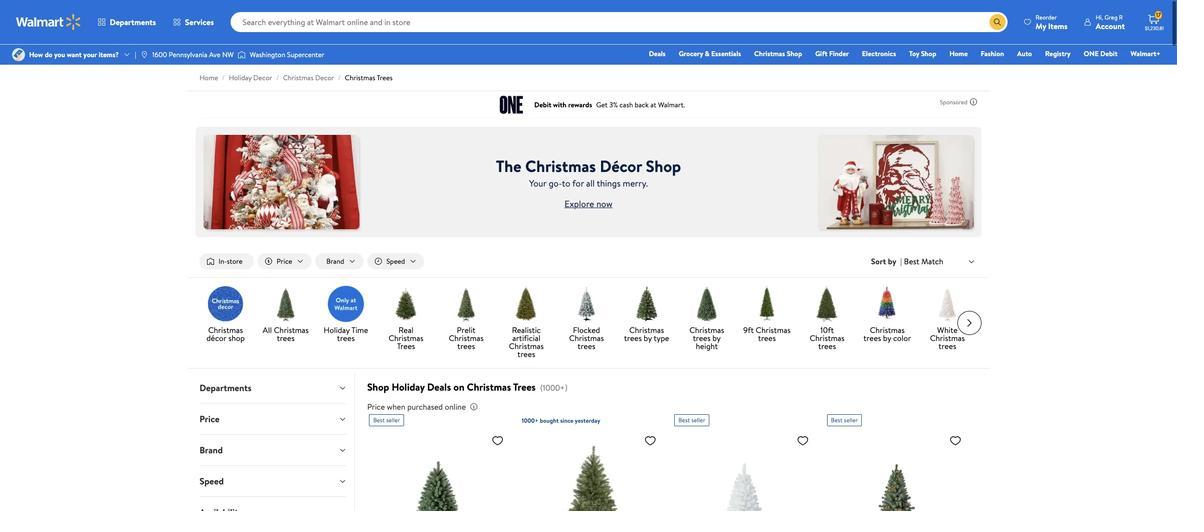 Task type: describe. For each thing, give the bounding box(es) containing it.
trees inside white christmas trees
[[939, 341, 957, 352]]

flocked christmas trees
[[569, 325, 604, 352]]

how
[[29, 50, 43, 60]]

merry.
[[623, 177, 648, 189]]

Walmart Site-Wide search field
[[231, 12, 1008, 32]]

all christmas trees link
[[260, 286, 312, 344]]

add to favorites list, non-lit donner fir artificial christmas tree, 7.5 ft, by holiday time image
[[492, 434, 504, 447]]

christmas shop
[[755, 49, 803, 59]]

the christmas décor shop image
[[196, 127, 982, 237]]

10ft christmas trees image
[[810, 286, 846, 322]]

bought
[[540, 416, 559, 425]]

explore now link
[[565, 197, 613, 210]]

services
[[185, 17, 214, 28]]

items?
[[99, 50, 119, 60]]

0 vertical spatial holiday
[[229, 73, 252, 83]]

all christmas trees image
[[268, 286, 304, 322]]

online
[[445, 401, 466, 412]]

pennsylvania
[[169, 50, 207, 60]]

1 vertical spatial speed button
[[192, 466, 355, 497]]

christmas trees by height link
[[681, 286, 733, 352]]

clear search field text image
[[978, 18, 986, 26]]

christmas décor shop link
[[200, 286, 252, 344]]

electronics link
[[858, 48, 901, 59]]

the
[[496, 155, 522, 177]]

to
[[562, 177, 571, 189]]

price inside tab
[[200, 413, 220, 425]]

greg
[[1105, 13, 1118, 21]]

décor
[[207, 333, 227, 344]]

prelit christmas trees
[[449, 325, 484, 352]]

home for home / holiday decor / christmas decor / christmas trees
[[200, 73, 218, 83]]

when
[[387, 401, 406, 412]]

reorder my items
[[1036, 13, 1068, 31]]

9ft
[[744, 325, 754, 336]]

the christmas décor shop your go-to for all things merry.
[[496, 155, 681, 189]]

1 / from the left
[[222, 73, 225, 83]]

best seller for 'non-lit donner fir artificial christmas tree, 7.5 ft, by holiday time' image
[[373, 416, 400, 424]]

type
[[654, 333, 670, 344]]

best seller for non-lit white jackson spruce artificial christmas tree, 6.5 ft, by holiday time image
[[679, 416, 706, 424]]

want
[[67, 50, 82, 60]]

real christmas trees image
[[388, 286, 424, 322]]

 image for how
[[12, 48, 25, 61]]

legal information image
[[470, 403, 478, 411]]

shop left 'gift'
[[787, 49, 803, 59]]

seller for 7 ft pre-lit duncan fir artificial christmas tree, multi-color led lights, by holiday time image
[[844, 416, 858, 424]]

flocked christmas trees image
[[569, 286, 605, 322]]

height
[[696, 341, 718, 352]]

real christmas trees link
[[380, 286, 432, 352]]

brand inside tab
[[200, 444, 223, 456]]

gift finder
[[816, 49, 849, 59]]

things
[[597, 177, 621, 189]]

trees inside realistic artificial christmas trees
[[518, 349, 536, 360]]

realistic artificial christmas trees
[[509, 325, 544, 360]]

search icon image
[[994, 18, 1002, 26]]

christmas trees by height
[[690, 325, 725, 352]]

home / holiday decor / christmas decor / christmas trees
[[200, 73, 393, 83]]

fashion
[[981, 49, 1005, 59]]

speed inside sort and filter section element
[[387, 256, 405, 266]]

10ft
[[821, 325, 834, 336]]

best for non-lit white jackson spruce artificial christmas tree, 6.5 ft, by holiday time image
[[679, 416, 690, 424]]

flocked christmas trees link
[[561, 286, 613, 352]]

christmas inside the christmas décor shop your go-to for all things merry.
[[526, 155, 596, 177]]

0 vertical spatial trees
[[377, 73, 393, 83]]

trees inside real christmas trees
[[397, 341, 415, 352]]

price tab
[[192, 404, 355, 434]]

10ft christmas trees link
[[802, 286, 854, 352]]

2 horizontal spatial holiday
[[392, 380, 425, 394]]

1600 pennsylvania ave nw
[[152, 50, 234, 60]]

trees inside christmas trees by height
[[693, 333, 711, 344]]

1 vertical spatial deals
[[427, 380, 451, 394]]

2 decor from the left
[[315, 73, 334, 83]]

add to favorites list, 7 ft pre-lit duncan fir artificial christmas tree, multi-color led lights, by holiday time image
[[950, 434, 962, 447]]

since
[[560, 416, 574, 425]]

debit
[[1101, 49, 1118, 59]]

gift finder link
[[811, 48, 854, 59]]

walmart+ link
[[1127, 48, 1166, 59]]

1000+ bought since yesterday
[[522, 416, 601, 425]]

your
[[529, 177, 547, 189]]

Search search field
[[231, 12, 1008, 32]]

0 horizontal spatial departments
[[110, 17, 156, 28]]

walmart image
[[16, 14, 81, 30]]

christmas trees by type image
[[629, 286, 665, 322]]

reorder
[[1036, 13, 1057, 21]]

christmas trees by height image
[[689, 286, 725, 322]]

1 vertical spatial price button
[[192, 404, 355, 434]]

by for christmas trees by height
[[713, 333, 721, 344]]

in-store button
[[200, 253, 254, 269]]

christmas inside all christmas trees
[[274, 325, 309, 336]]

christmas inside 9ft christmas trees
[[756, 325, 791, 336]]

best match
[[904, 256, 944, 267]]

shop up when
[[367, 380, 389, 394]]

items
[[1049, 20, 1068, 31]]

deals link
[[645, 48, 671, 59]]

sponsored
[[940, 98, 968, 106]]

all
[[263, 325, 272, 336]]

washington
[[250, 50, 285, 60]]

shop inside the christmas décor shop your go-to for all things merry.
[[646, 155, 681, 177]]

auto link
[[1013, 48, 1037, 59]]

sort and filter section element
[[188, 245, 990, 277]]

non-lit white jackson spruce artificial christmas tree, 6.5 ft, by holiday time image
[[675, 430, 813, 511]]

grocery & essentials link
[[675, 48, 746, 59]]

color
[[894, 333, 912, 344]]

0 vertical spatial price button
[[258, 253, 311, 269]]

| inside sort and filter section element
[[901, 256, 902, 267]]

toy
[[910, 49, 920, 59]]

walmart+
[[1131, 49, 1161, 59]]

trees inside prelit christmas trees
[[458, 341, 475, 352]]

2 horizontal spatial price
[[367, 401, 385, 412]]

9ft christmas trees image
[[749, 286, 785, 322]]

décor
[[600, 155, 642, 177]]

trees inside all christmas trees
[[277, 333, 295, 344]]

holiday time trees link
[[320, 286, 372, 344]]

auto
[[1018, 49, 1033, 59]]

best for 7 ft pre-lit duncan fir artificial christmas tree, multi-color led lights, by holiday time image
[[831, 416, 843, 424]]

speed inside tab
[[200, 475, 224, 488]]

0 vertical spatial departments button
[[89, 10, 165, 34]]

gift
[[816, 49, 828, 59]]

seller for 'non-lit donner fir artificial christmas tree, 7.5 ft, by holiday time' image
[[386, 416, 400, 424]]

in-store
[[219, 256, 243, 266]]

home for home
[[950, 49, 968, 59]]

grocery & essentials
[[679, 49, 742, 59]]

hi,
[[1096, 13, 1104, 21]]

1 decor from the left
[[253, 73, 272, 83]]

essentials
[[712, 49, 742, 59]]

purchased
[[408, 401, 443, 412]]

holiday time trees
[[324, 325, 368, 344]]

toy shop
[[910, 49, 937, 59]]

go-
[[549, 177, 562, 189]]



Task type: locate. For each thing, give the bounding box(es) containing it.
departments
[[110, 17, 156, 28], [200, 382, 252, 394]]

departments button up price tab
[[192, 373, 355, 403]]

2 vertical spatial holiday
[[392, 380, 425, 394]]

by inside sort and filter section element
[[888, 256, 897, 267]]

1 vertical spatial home
[[200, 73, 218, 83]]

0 horizontal spatial departments button
[[89, 10, 165, 34]]

|
[[135, 50, 136, 60], [901, 256, 902, 267]]

speed button down brand tab
[[192, 466, 355, 497]]

realistic artificial christmas trees link
[[501, 286, 553, 360]]

washington supercenter
[[250, 50, 325, 60]]

0 vertical spatial speed
[[387, 256, 405, 266]]

0 horizontal spatial decor
[[253, 73, 272, 83]]

all
[[586, 177, 595, 189]]

0 horizontal spatial seller
[[386, 416, 400, 424]]

1 horizontal spatial decor
[[315, 73, 334, 83]]

0 horizontal spatial speed button
[[192, 466, 355, 497]]

0 vertical spatial home link
[[945, 48, 973, 59]]

1 horizontal spatial trees
[[397, 341, 415, 352]]

toy shop link
[[905, 48, 941, 59]]

1 horizontal spatial departments button
[[192, 373, 355, 403]]

tab
[[192, 497, 355, 511]]

trees inside christmas trees by type
[[624, 333, 642, 344]]

speed tab
[[192, 466, 355, 497]]

1 seller from the left
[[386, 416, 400, 424]]

2 horizontal spatial /
[[338, 73, 341, 83]]

shop holiday deals on christmas trees (1000+)
[[367, 380, 568, 394]]

by for christmas trees by color
[[884, 333, 892, 344]]

trees right 9ft
[[759, 333, 776, 344]]

seller for non-lit white jackson spruce artificial christmas tree, 6.5 ft, by holiday time image
[[692, 416, 706, 424]]

brand button up holiday time trees image
[[315, 253, 363, 269]]

 image
[[238, 50, 246, 60]]

price button
[[258, 253, 311, 269], [192, 404, 355, 434]]

holiday up price when purchased online
[[392, 380, 425, 394]]

shop right décor
[[646, 155, 681, 177]]

how do you want your items?
[[29, 50, 119, 60]]

real
[[399, 325, 414, 336]]

1 horizontal spatial seller
[[692, 416, 706, 424]]

christmas
[[755, 49, 785, 59], [283, 73, 314, 83], [345, 73, 376, 83], [526, 155, 596, 177], [208, 325, 243, 336], [274, 325, 309, 336], [630, 325, 664, 336], [690, 325, 725, 336], [756, 325, 791, 336], [870, 325, 905, 336], [389, 333, 424, 344], [449, 333, 484, 344], [569, 333, 604, 344], [810, 333, 845, 344], [931, 333, 965, 344], [509, 341, 544, 352], [467, 380, 511, 394]]

realistic artificial christmas trees image
[[509, 286, 545, 322]]

by right sort
[[888, 256, 897, 267]]

trees inside "holiday time trees"
[[337, 333, 355, 344]]

0 horizontal spatial /
[[222, 73, 225, 83]]

christmas trees link
[[345, 73, 393, 83]]

2 / from the left
[[276, 73, 279, 83]]

0 vertical spatial home
[[950, 49, 968, 59]]

explore now
[[565, 197, 613, 210]]

by inside christmas trees by height
[[713, 333, 721, 344]]

2 vertical spatial price
[[200, 413, 220, 425]]

1000+
[[522, 416, 539, 425]]

9ft christmas trees
[[744, 325, 791, 344]]

home
[[950, 49, 968, 59], [200, 73, 218, 83]]

christmas trees by color image
[[870, 286, 906, 322]]

by for christmas trees by type
[[644, 333, 652, 344]]

1 vertical spatial price
[[367, 401, 385, 412]]

home link left "fashion"
[[945, 48, 973, 59]]

prelit christmas trees image
[[448, 286, 485, 322]]

all christmas trees
[[263, 325, 309, 344]]

0 horizontal spatial speed
[[200, 475, 224, 488]]

0 vertical spatial departments
[[110, 17, 156, 28]]

white christmas trees image
[[930, 286, 966, 322]]

holiday time trees image
[[328, 286, 364, 322]]

deals
[[649, 49, 666, 59], [427, 380, 451, 394]]

nw
[[222, 50, 234, 60]]

deals left 'on'
[[427, 380, 451, 394]]

christmas trees by type link
[[621, 286, 673, 344]]

departments inside tab
[[200, 382, 252, 394]]

speed button up real christmas trees image
[[367, 253, 424, 269]]

deals left grocery
[[649, 49, 666, 59]]

2 horizontal spatial seller
[[844, 416, 858, 424]]

for
[[573, 177, 584, 189]]

| left best match
[[901, 256, 902, 267]]

price
[[277, 256, 292, 266], [367, 401, 385, 412], [200, 413, 220, 425]]

6.5 ft arlington tree with 300 clear incandescent mini lights for the christmas season, by holiday time image
[[522, 430, 661, 511]]

1 best seller from the left
[[373, 416, 400, 424]]

trees right all
[[277, 333, 295, 344]]

1 horizontal spatial price
[[277, 256, 292, 266]]

0 vertical spatial brand
[[327, 256, 344, 266]]

christmas inside christmas trees by type
[[630, 325, 664, 336]]

best seller for 7 ft pre-lit duncan fir artificial christmas tree, multi-color led lights, by holiday time image
[[831, 416, 858, 424]]

0 vertical spatial speed button
[[367, 253, 424, 269]]

1 vertical spatial trees
[[397, 341, 415, 352]]

1 vertical spatial speed
[[200, 475, 224, 488]]

0 vertical spatial deals
[[649, 49, 666, 59]]

0 horizontal spatial  image
[[12, 48, 25, 61]]

 image
[[12, 48, 25, 61], [140, 51, 148, 59]]

home down ave
[[200, 73, 218, 83]]

0 horizontal spatial holiday
[[229, 73, 252, 83]]

0 vertical spatial brand button
[[315, 253, 363, 269]]

$1,230.81
[[1146, 25, 1165, 32]]

by left "color"
[[884, 333, 892, 344]]

1 horizontal spatial brand
[[327, 256, 344, 266]]

now
[[597, 197, 613, 210]]

ad disclaimer and feedback for skylinedisplayad image
[[970, 98, 978, 106]]

&
[[705, 49, 710, 59]]

real christmas trees
[[389, 325, 424, 352]]

trees inside 9ft christmas trees
[[759, 333, 776, 344]]

brand button
[[315, 253, 363, 269], [192, 435, 355, 466]]

trees inside christmas trees by color
[[864, 333, 882, 344]]

1 vertical spatial brand
[[200, 444, 223, 456]]

price button up brand tab
[[192, 404, 355, 434]]

/ down "nw"
[[222, 73, 225, 83]]

/ down "washington supercenter"
[[276, 73, 279, 83]]

price button up 'all christmas trees' image
[[258, 253, 311, 269]]

0 vertical spatial price
[[277, 256, 292, 266]]

trees left type
[[624, 333, 642, 344]]

by left 9ft
[[713, 333, 721, 344]]

0 horizontal spatial best seller
[[373, 416, 400, 424]]

prelit
[[457, 325, 476, 336]]

christmas trees by color link
[[862, 286, 914, 344]]

1 vertical spatial departments
[[200, 382, 252, 394]]

home left "fashion"
[[950, 49, 968, 59]]

christmas inside the 'christmas décor shop'
[[208, 325, 243, 336]]

2 best seller from the left
[[679, 416, 706, 424]]

0 vertical spatial |
[[135, 50, 136, 60]]

by inside christmas trees by type
[[644, 333, 652, 344]]

1 vertical spatial |
[[901, 256, 902, 267]]

trees down christmas trees by height image
[[693, 333, 711, 344]]

christmas inside christmas trees by color
[[870, 325, 905, 336]]

holiday inside "holiday time trees"
[[324, 325, 350, 336]]

9ft christmas trees link
[[741, 286, 793, 344]]

trees down holiday time trees image
[[337, 333, 355, 344]]

brand tab
[[192, 435, 355, 466]]

next slide for chipmodulewithimages list image
[[958, 311, 982, 335]]

christmas shop link
[[750, 48, 807, 59]]

17
[[1157, 11, 1162, 19]]

1 horizontal spatial home
[[950, 49, 968, 59]]

store
[[227, 256, 243, 266]]

1 horizontal spatial /
[[276, 73, 279, 83]]

non-lit donner fir artificial christmas tree, 7.5 ft, by holiday time image
[[369, 430, 508, 511]]

best for 'non-lit donner fir artificial christmas tree, 7.5 ft, by holiday time' image
[[373, 416, 385, 424]]

shop right toy
[[921, 49, 937, 59]]

1 vertical spatial brand button
[[192, 435, 355, 466]]

white christmas trees
[[931, 325, 965, 352]]

best seller
[[373, 416, 400, 424], [679, 416, 706, 424], [831, 416, 858, 424]]

0 horizontal spatial trees
[[377, 73, 393, 83]]

departments button up items?
[[89, 10, 165, 34]]

time
[[352, 325, 368, 336]]

1600
[[152, 50, 167, 60]]

0 horizontal spatial price
[[200, 413, 220, 425]]

0 horizontal spatial home link
[[200, 73, 218, 83]]

trees down prelit
[[458, 341, 475, 352]]

1 horizontal spatial speed
[[387, 256, 405, 266]]

r
[[1120, 13, 1123, 21]]

holiday down "nw"
[[229, 73, 252, 83]]

on
[[454, 380, 465, 394]]

sort by |
[[872, 256, 902, 267]]

 image left 1600
[[140, 51, 148, 59]]

trees inside flocked christmas trees
[[578, 341, 596, 352]]

holiday decor link
[[229, 73, 272, 83]]

by inside christmas trees by color
[[884, 333, 892, 344]]

christmas décor shop image
[[208, 286, 244, 322]]

christmas décor shop
[[207, 325, 245, 344]]

0 horizontal spatial deals
[[427, 380, 451, 394]]

decor down washington at the top left
[[253, 73, 272, 83]]

brand inside sort and filter section element
[[327, 256, 344, 266]]

10ft christmas trees
[[810, 325, 845, 352]]

departments tab
[[192, 373, 355, 403]]

1 vertical spatial holiday
[[324, 325, 350, 336]]

1 horizontal spatial  image
[[140, 51, 148, 59]]

2 seller from the left
[[692, 416, 706, 424]]

by left type
[[644, 333, 652, 344]]

shop
[[787, 49, 803, 59], [921, 49, 937, 59], [646, 155, 681, 177], [367, 380, 389, 394]]

my
[[1036, 20, 1047, 31]]

trees down white
[[939, 341, 957, 352]]

trees inside 10ft christmas trees
[[819, 341, 836, 352]]

trees down artificial
[[518, 349, 536, 360]]

registry link
[[1041, 48, 1076, 59]]

brand button down price tab
[[192, 435, 355, 466]]

 image for 1600
[[140, 51, 148, 59]]

christmas trees by type
[[624, 325, 670, 344]]

 image left how at the left top of the page
[[12, 48, 25, 61]]

realistic
[[512, 325, 541, 336]]

price inside sort and filter section element
[[277, 256, 292, 266]]

do
[[45, 50, 53, 60]]

1 horizontal spatial speed button
[[367, 253, 424, 269]]

shop
[[228, 333, 245, 344]]

1 horizontal spatial home link
[[945, 48, 973, 59]]

finder
[[830, 49, 849, 59]]

1 horizontal spatial best seller
[[679, 416, 706, 424]]

1 vertical spatial departments button
[[192, 373, 355, 403]]

3 seller from the left
[[844, 416, 858, 424]]

3 / from the left
[[338, 73, 341, 83]]

home link
[[945, 48, 973, 59], [200, 73, 218, 83]]

0 horizontal spatial |
[[135, 50, 136, 60]]

2 horizontal spatial trees
[[513, 380, 536, 394]]

brand
[[327, 256, 344, 266], [200, 444, 223, 456]]

christmas trees by color
[[864, 325, 912, 344]]

flocked
[[573, 325, 600, 336]]

2 vertical spatial trees
[[513, 380, 536, 394]]

3 best seller from the left
[[831, 416, 858, 424]]

1 horizontal spatial departments
[[200, 382, 252, 394]]

7 ft pre-lit duncan fir artificial christmas tree, multi-color led lights, by holiday time image
[[827, 430, 966, 511]]

trees down "flocked"
[[578, 341, 596, 352]]

1 horizontal spatial deals
[[649, 49, 666, 59]]

home link down ave
[[200, 73, 218, 83]]

decor down supercenter
[[315, 73, 334, 83]]

1 horizontal spatial holiday
[[324, 325, 350, 336]]

artificial
[[513, 333, 541, 344]]

best match button
[[902, 255, 978, 268]]

| left 1600
[[135, 50, 136, 60]]

/ left christmas trees link
[[338, 73, 341, 83]]

1 horizontal spatial |
[[901, 256, 902, 267]]

best inside best match dropdown button
[[904, 256, 920, 267]]

0 horizontal spatial brand
[[200, 444, 223, 456]]

add to favorites list, 6.5 ft arlington tree with 300 clear incandescent mini lights for the christmas season, by holiday time image
[[645, 434, 657, 447]]

2 horizontal spatial best seller
[[831, 416, 858, 424]]

trees down 10ft at bottom right
[[819, 341, 836, 352]]

match
[[922, 256, 944, 267]]

0 horizontal spatial home
[[200, 73, 218, 83]]

one
[[1084, 49, 1099, 59]]

christmas decor link
[[283, 73, 334, 83]]

ave
[[209, 50, 221, 60]]

trees left "color"
[[864, 333, 882, 344]]

seller
[[386, 416, 400, 424], [692, 416, 706, 424], [844, 416, 858, 424]]

1 vertical spatial home link
[[200, 73, 218, 83]]

grocery
[[679, 49, 704, 59]]

holiday left time
[[324, 325, 350, 336]]

add to favorites list, non-lit white jackson spruce artificial christmas tree, 6.5 ft, by holiday time image
[[797, 434, 809, 447]]

departments button
[[89, 10, 165, 34], [192, 373, 355, 403]]

registry
[[1046, 49, 1071, 59]]



Task type: vqa. For each thing, say whether or not it's contained in the screenshot.
in-
yes



